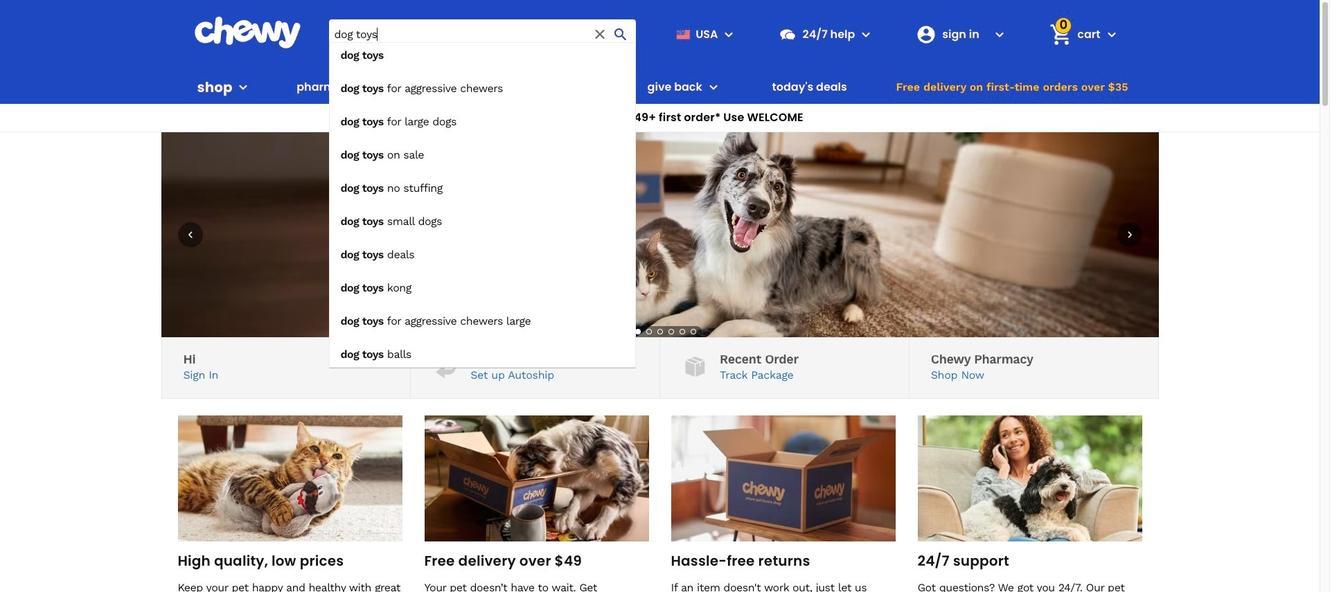 Task type: locate. For each thing, give the bounding box(es) containing it.
/ image
[[433, 354, 460, 381], [682, 354, 709, 381]]

0 horizontal spatial / image
[[433, 354, 460, 381]]

Product search field
[[329, 19, 637, 368]]

1 / image from the left
[[433, 354, 460, 381]]

1 horizontal spatial / image
[[682, 354, 709, 381]]

choose slide to display. group
[[633, 326, 699, 338]]

2 / image from the left
[[682, 354, 709, 381]]

account menu image
[[992, 26, 1009, 43]]

help menu image
[[858, 26, 875, 43]]

new customer offer. free $20 egift card with $49+ order* shop now. image
[[161, 132, 1159, 338]]

menu image
[[235, 79, 252, 96]]

list box
[[329, 42, 637, 368]]

Search text field
[[329, 19, 637, 49]]

items image
[[1049, 22, 1074, 47]]

give back menu image
[[706, 79, 722, 96]]

site banner
[[0, 0, 1321, 368]]



Task type: describe. For each thing, give the bounding box(es) containing it.
chewy home image
[[194, 17, 301, 49]]

list box inside site banner
[[329, 42, 637, 368]]

submit search image
[[613, 26, 630, 43]]

chewy support image
[[779, 25, 798, 43]]

delete search image
[[592, 26, 609, 43]]

cart menu image
[[1104, 26, 1121, 43]]

menu image
[[721, 26, 738, 43]]



Task type: vqa. For each thing, say whether or not it's contained in the screenshot.
Nice,
no



